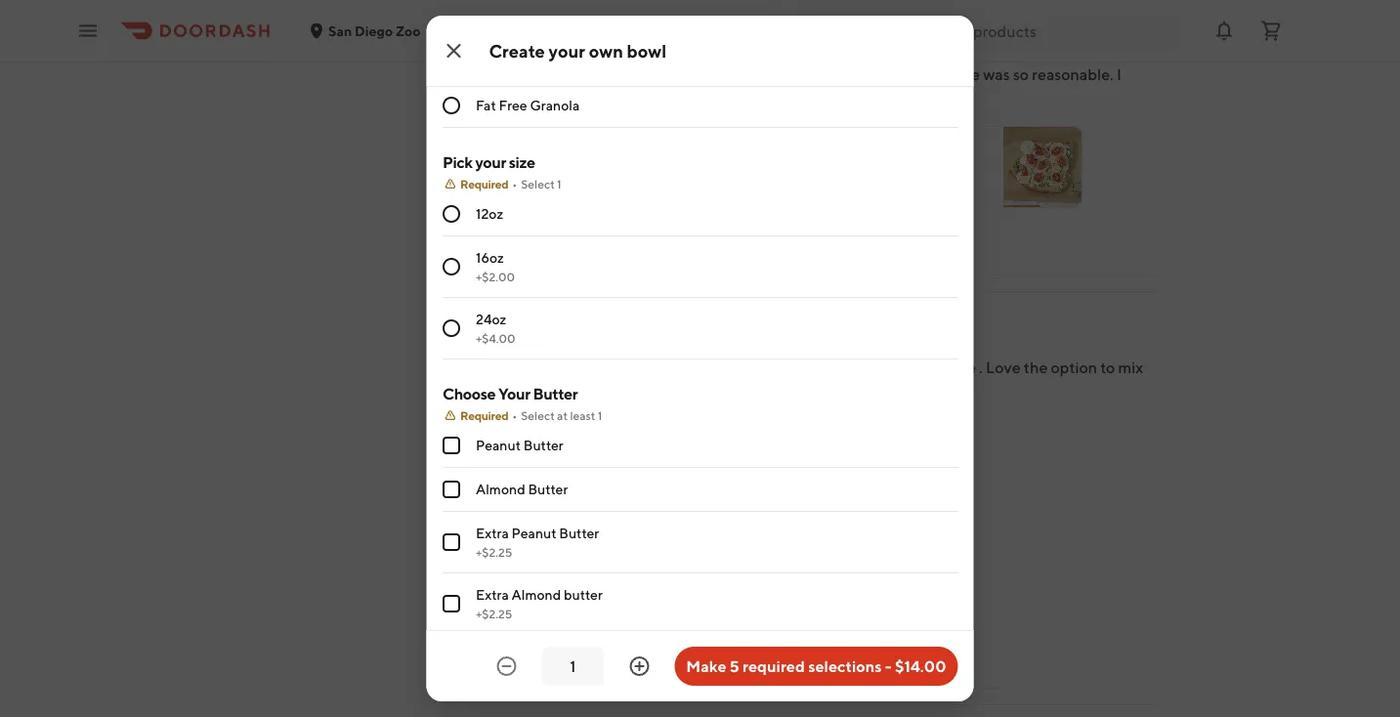 Task type: describe. For each thing, give the bounding box(es) containing it.
• select at least 1
[[512, 408, 602, 422]]

peanut butter
[[475, 437, 563, 453]]

Peanut Butter checkbox
[[442, 437, 460, 454]]

close create your own bowl image
[[442, 39, 466, 63]]

granola for pumpkin flax granola
[[563, 9, 613, 25]]

granola for fat free granola
[[530, 97, 579, 113]]

your inside group
[[475, 153, 506, 172]]

free
[[498, 97, 527, 113]]

own inside dialog
[[589, 40, 623, 61]]

peanut inside extra peanut butter +$2.25
[[511, 525, 556, 541]]

increase quantity by 1 image
[[628, 655, 651, 678]]

group containing pumpkin flax granola
[[442, 0, 958, 128]]

bowl inside dialog
[[627, 40, 667, 61]]

1 inside pick your size group
[[557, 177, 561, 191]]

0 vertical spatial •
[[653, 46, 659, 62]]

pamela
[[571, 17, 622, 35]]

$14.00
[[895, 657, 946, 676]]

roots toast image
[[1004, 128, 1082, 208]]

-
[[885, 657, 892, 676]]

least
[[570, 408, 595, 422]]

size
[[508, 153, 535, 172]]

pamela l
[[571, 17, 634, 35]]

required for pick
[[460, 177, 508, 191]]

notification bell image
[[1213, 19, 1236, 43]]

decrease quantity by 1 image
[[495, 655, 518, 678]]

choose your butter group
[[442, 383, 958, 635]]

extra for extra peanut butter
[[475, 525, 508, 541]]

honey almond  granola
[[475, 53, 615, 69]]

2 helpful from the top
[[602, 649, 650, 665]]

at
[[557, 408, 567, 422]]

12oz radio
[[442, 205, 460, 223]]

own inside button
[[657, 452, 682, 469]]

bowl inside button
[[685, 452, 714, 469]]

Honey almond  granola radio
[[442, 53, 460, 70]]

Almond Butter checkbox
[[442, 481, 460, 498]]

create your own bowl inside create your own bowl dialog
[[489, 40, 667, 61]]

san
[[328, 22, 352, 39]]

zoo
[[396, 22, 421, 39]]

granola
[[569, 53, 615, 69]]

choose
[[442, 385, 495, 403]]

open menu image
[[76, 19, 100, 43]]

extra peanut butter +$2.25
[[475, 525, 599, 559]]

almond
[[519, 53, 566, 69]]

fat free granola
[[475, 97, 579, 113]]

0 items, open order cart image
[[1260, 19, 1283, 43]]

select for size
[[521, 177, 554, 191]]

diego
[[355, 22, 393, 39]]

item photo 2 image
[[679, 521, 780, 622]]

extra almond butter +$2.25
[[475, 587, 602, 621]]

1 inside choose your butter 'group'
[[597, 408, 602, 422]]

+$2.25 for peanut
[[475, 545, 512, 559]]

required
[[743, 657, 805, 676]]

almond inside extra almond butter +$2.25
[[511, 587, 561, 603]]



Task type: vqa. For each thing, say whether or not it's contained in the screenshot.
create to the top
yes



Task type: locate. For each thing, give the bounding box(es) containing it.
0 horizontal spatial own
[[589, 40, 623, 61]]

1 horizontal spatial 1
[[597, 408, 602, 422]]

create your own bowl button
[[571, 420, 760, 502]]

none checkbox inside choose your butter 'group'
[[442, 595, 460, 613]]

+$2.25 inside extra almond butter +$2.25
[[475, 607, 512, 621]]

1 vertical spatial required
[[460, 408, 508, 422]]

butter
[[533, 385, 577, 403], [523, 437, 563, 453], [528, 481, 568, 497], [559, 525, 599, 541]]

5
[[730, 657, 740, 676]]

• select 1
[[512, 177, 561, 191]]

pumpkin flax granola
[[475, 9, 613, 25]]

1 vertical spatial 1
[[597, 408, 602, 422]]

create inside dialog
[[489, 40, 545, 61]]

required down choose
[[460, 408, 508, 422]]

1 required from the top
[[460, 177, 508, 191]]

1 horizontal spatial own
[[657, 452, 682, 469]]

own
[[589, 40, 623, 61], [657, 452, 682, 469]]

2 vertical spatial •
[[512, 408, 517, 422]]

1
[[557, 177, 561, 191], [597, 408, 602, 422]]

extra for extra almond butter
[[475, 587, 508, 603]]

• down size
[[512, 177, 517, 191]]

1 vertical spatial own
[[657, 452, 682, 469]]

extra down extra peanut butter +$2.25
[[475, 587, 508, 603]]

your
[[549, 40, 585, 61], [475, 153, 506, 172], [627, 452, 654, 469]]

• for butter
[[512, 408, 517, 422]]

1 select from the top
[[521, 177, 554, 191]]

helpful button
[[571, 228, 661, 259], [571, 642, 661, 673]]

create down least
[[584, 452, 625, 469]]

0 vertical spatial 1
[[557, 177, 561, 191]]

fat
[[475, 97, 496, 113]]

required for choose
[[460, 408, 508, 422]]

make
[[686, 657, 727, 676]]

None radio
[[442, 258, 460, 276], [442, 320, 460, 337], [442, 258, 460, 276], [442, 320, 460, 337]]

create your own bowl down the pamela
[[489, 40, 667, 61]]

1 right least
[[597, 408, 602, 422]]

peanut down almond butter
[[511, 525, 556, 541]]

butter down • select at least 1
[[523, 437, 563, 453]]

2 required from the top
[[460, 408, 508, 422]]

1 horizontal spatial bowl
[[685, 452, 714, 469]]

1 vertical spatial •
[[512, 177, 517, 191]]

24oz +$4.00
[[475, 311, 515, 345]]

1 horizontal spatial your
[[549, 40, 585, 61]]

0 vertical spatial required
[[460, 177, 508, 191]]

Current quantity is 1 number field
[[553, 656, 592, 677]]

None checkbox
[[442, 534, 460, 551]]

1 +$2.25 from the top
[[475, 545, 512, 559]]

san diego zoo
[[328, 22, 421, 39]]

2 +$2.25 from the top
[[475, 607, 512, 621]]

1 extra from the top
[[475, 525, 508, 541]]

24oz
[[475, 311, 506, 327]]

0 vertical spatial your
[[549, 40, 585, 61]]

0 vertical spatial +$2.25
[[475, 545, 512, 559]]

pumpkin
[[475, 9, 531, 25]]

0 vertical spatial extra
[[475, 525, 508, 541]]

san diego zoo button
[[309, 22, 440, 39]]

+$2.25 up extra almond butter +$2.25
[[475, 545, 512, 559]]

1 vertical spatial create your own bowl
[[584, 452, 714, 469]]

make 5 required selections - $14.00 button
[[675, 647, 958, 686]]

select down size
[[521, 177, 554, 191]]

make 5 required selections - $14.00
[[686, 657, 946, 676]]

2 horizontal spatial your
[[627, 452, 654, 469]]

Pumpkin Flax Granola radio
[[442, 9, 460, 26]]

2 helpful button from the top
[[571, 642, 661, 673]]

• down your
[[512, 408, 517, 422]]

extra inside extra almond butter +$2.25
[[475, 587, 508, 603]]

butter
[[563, 587, 602, 603]]

extra down almond butter
[[475, 525, 508, 541]]

pick your size
[[442, 153, 535, 172]]

create inside button
[[584, 452, 625, 469]]

butter down peanut butter on the left bottom
[[528, 481, 568, 497]]

+$2.25 for almond
[[475, 607, 512, 621]]

granola
[[563, 9, 613, 25], [530, 97, 579, 113]]

+$2.25
[[475, 545, 512, 559], [475, 607, 512, 621]]

1 helpful from the top
[[602, 236, 650, 252]]

butter up butter
[[559, 525, 599, 541]]

1 vertical spatial +$2.25
[[475, 607, 512, 621]]

0 vertical spatial create your own bowl
[[489, 40, 667, 61]]

0 vertical spatial create
[[489, 40, 545, 61]]

select for butter
[[521, 408, 554, 422]]

16oz +$2.00
[[475, 250, 514, 283]]

0 horizontal spatial bowl
[[627, 40, 667, 61]]

pick your size group
[[442, 151, 958, 360]]

+$4.00
[[475, 331, 515, 345]]

butter up • select at least 1
[[533, 385, 577, 403]]

select
[[521, 177, 554, 191], [521, 408, 554, 422]]

create your own bowl inside create your own bowl button
[[584, 452, 714, 469]]

your inside button
[[627, 452, 654, 469]]

+$2.25 inside extra peanut butter +$2.25
[[475, 545, 512, 559]]

group
[[442, 0, 958, 128]]

item photo 1 image
[[571, 521, 671, 622]]

+$2.00
[[475, 270, 514, 283]]

granola right free
[[530, 97, 579, 113]]

flax
[[534, 9, 560, 25]]

• inside choose your butter 'group'
[[512, 408, 517, 422]]

• left 3/12/22
[[653, 46, 659, 62]]

select inside pick your size group
[[521, 177, 554, 191]]

2 vertical spatial your
[[627, 452, 654, 469]]

Fat Free Granola radio
[[442, 97, 460, 114]]

0 vertical spatial bowl
[[627, 40, 667, 61]]

create down pumpkin
[[489, 40, 545, 61]]

peanut
[[475, 437, 520, 453], [511, 525, 556, 541]]

1 vertical spatial helpful button
[[571, 642, 661, 673]]

selections
[[808, 657, 882, 676]]

0 vertical spatial granola
[[563, 9, 613, 25]]

required down pick your size
[[460, 177, 508, 191]]

select inside choose your butter 'group'
[[521, 408, 554, 422]]

create your own bowl dialog
[[427, 0, 974, 702]]

•
[[653, 46, 659, 62], [512, 177, 517, 191], [512, 408, 517, 422]]

16oz
[[475, 250, 504, 266]]

your
[[498, 385, 530, 403]]

extra inside extra peanut butter +$2.25
[[475, 525, 508, 541]]

granola right flax
[[563, 9, 613, 25]]

1 vertical spatial peanut
[[511, 525, 556, 541]]

1 vertical spatial create
[[584, 452, 625, 469]]

0 vertical spatial peanut
[[475, 437, 520, 453]]

l
[[625, 17, 634, 35]]

almond down peanut butter on the left bottom
[[475, 481, 525, 497]]

1 vertical spatial granola
[[530, 97, 579, 113]]

0 vertical spatial select
[[521, 177, 554, 191]]

1 vertical spatial bowl
[[685, 452, 714, 469]]

required inside pick your size group
[[460, 177, 508, 191]]

3/12/22
[[661, 46, 710, 62]]

• inside pick your size group
[[512, 177, 517, 191]]

helpful
[[602, 236, 650, 252], [602, 649, 650, 665]]

2 select from the top
[[521, 408, 554, 422]]

almond butter
[[475, 481, 568, 497]]

bowl
[[627, 40, 667, 61], [685, 452, 714, 469]]

None checkbox
[[442, 595, 460, 613]]

honey
[[475, 53, 516, 69]]

• for size
[[512, 177, 517, 191]]

2 extra from the top
[[475, 587, 508, 603]]

peanut right "peanut butter" option
[[475, 437, 520, 453]]

0 horizontal spatial your
[[475, 153, 506, 172]]

+$2.25 up decrease quantity by 1 image
[[475, 607, 512, 621]]

1 vertical spatial almond
[[511, 587, 561, 603]]

1 helpful button from the top
[[571, 228, 661, 259]]

1 vertical spatial extra
[[475, 587, 508, 603]]

0 vertical spatial helpful
[[602, 236, 650, 252]]

create your own bowl
[[489, 40, 667, 61], [584, 452, 714, 469]]

• 3/12/22
[[653, 46, 710, 62]]

choose your butter
[[442, 385, 577, 403]]

12oz
[[475, 206, 503, 222]]

1 vertical spatial helpful
[[602, 649, 650, 665]]

1 horizontal spatial create
[[584, 452, 625, 469]]

1 vertical spatial select
[[521, 408, 554, 422]]

almond
[[475, 481, 525, 497], [511, 587, 561, 603]]

pick
[[442, 153, 472, 172]]

extra
[[475, 525, 508, 541], [475, 587, 508, 603]]

required
[[460, 177, 508, 191], [460, 408, 508, 422]]

1 vertical spatial your
[[475, 153, 506, 172]]

0 vertical spatial own
[[589, 40, 623, 61]]

butter inside extra peanut butter +$2.25
[[559, 525, 599, 541]]

create
[[489, 40, 545, 61], [584, 452, 625, 469]]

0 horizontal spatial create
[[489, 40, 545, 61]]

0 vertical spatial almond
[[475, 481, 525, 497]]

required inside choose your butter 'group'
[[460, 408, 508, 422]]

1 down fat free granola
[[557, 177, 561, 191]]

0 vertical spatial helpful button
[[571, 228, 661, 259]]

create your own bowl down least
[[584, 452, 714, 469]]

select left at
[[521, 408, 554, 422]]

almond left butter
[[511, 587, 561, 603]]

0 horizontal spatial 1
[[557, 177, 561, 191]]



